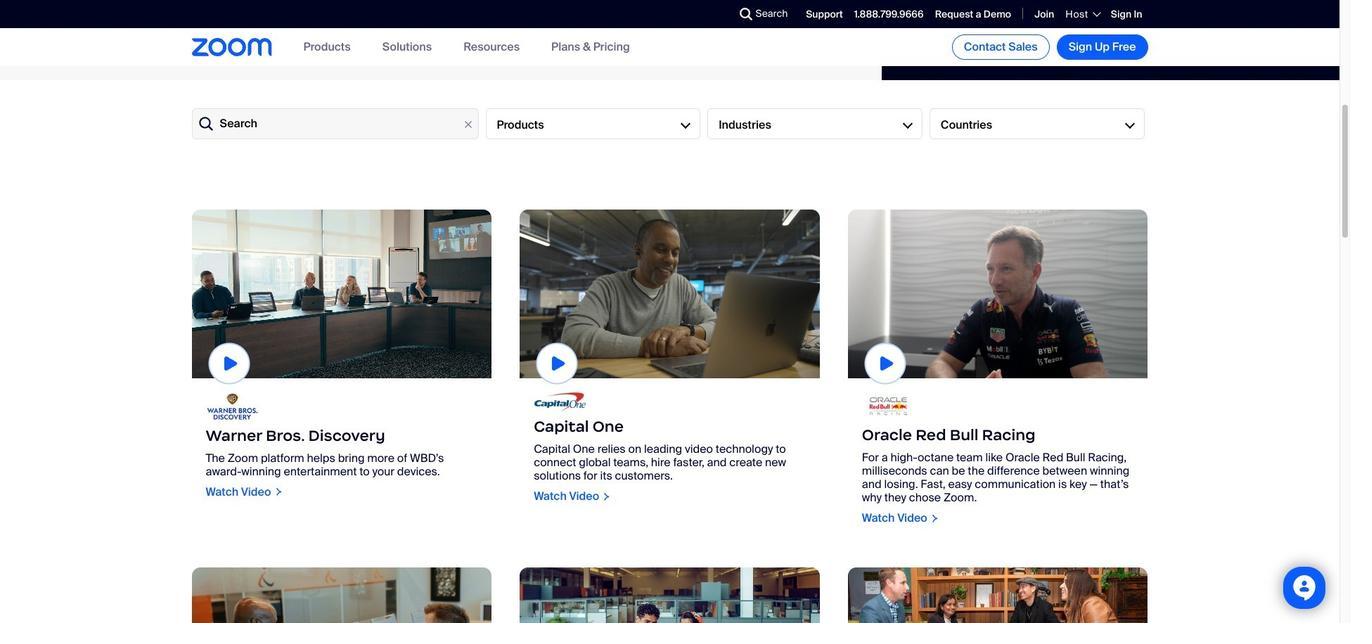 Task type: vqa. For each thing, say whether or not it's contained in the screenshot.
Introducing Zoom Workplace: Reimagine teamwork with your AI-powered collaboration platform Image
no



Task type: locate. For each thing, give the bounding box(es) containing it.
red bull image
[[862, 393, 915, 420]]

warner bros. discovery image
[[192, 210, 492, 378], [206, 393, 259, 421]]

None text field
[[192, 108, 479, 139]]

0 vertical spatial warner bros. discovery image
[[192, 210, 492, 378]]

None search field
[[688, 3, 743, 25]]



Task type: describe. For each thing, give the bounding box(es) containing it.
1 vertical spatial warner bros. discovery image
[[206, 393, 259, 421]]

capitalone image
[[534, 393, 587, 412]]

search image
[[740, 8, 752, 20]]

capital one user image
[[520, 210, 820, 378]]

clear search image
[[460, 117, 476, 132]]

oracle red bull racing image
[[848, 210, 1148, 378]]

search image
[[740, 8, 752, 20]]

zoom logo image
[[192, 38, 272, 56]]



